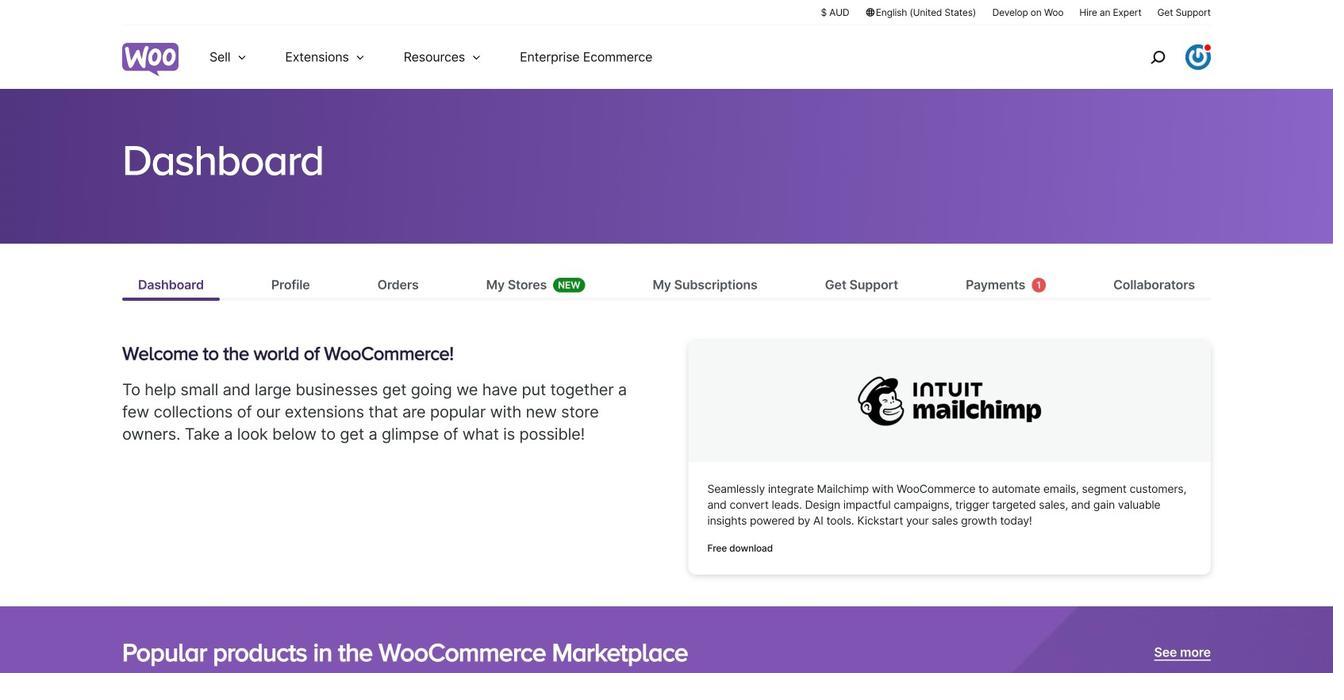 Task type: describe. For each thing, give the bounding box(es) containing it.
open account menu image
[[1186, 44, 1211, 70]]

search image
[[1145, 44, 1171, 70]]

service navigation menu element
[[1117, 31, 1211, 83]]



Task type: vqa. For each thing, say whether or not it's contained in the screenshot.
Rate product 2 stars image for buen plugin
no



